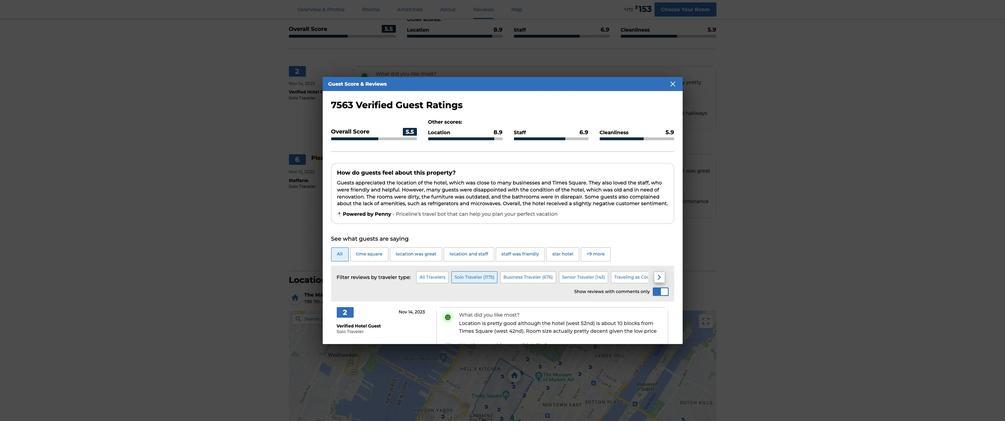 Task type: vqa. For each thing, say whether or not it's contained in the screenshot.
Second flight passenger's first name text field
no



Task type: describe. For each thing, give the bounding box(es) containing it.
and inside was there anything you didn't like? elevator did not work during my stay.  my room was on the 14th floor. you do the math.    also, the walls in the room and in the hallways were dirty/stained. the bathroom was disgusting.    it seemed like the type of hotel where bad things happen.
[[660, 110, 669, 116]]

all for all
[[337, 252, 343, 257]]

functional.
[[509, 206, 536, 213]]

2 vertical spatial square
[[476, 328, 493, 335]]

0 horizontal spatial decent
[[376, 87, 394, 93]]

it);
[[414, 206, 421, 213]]

not
[[407, 110, 416, 116]]

2 vertical spatial there
[[471, 343, 485, 349]]

1 vertical spatial by
[[371, 274, 377, 281]]

to inside guests appreciated the location of the hotel, which was close to many businesses and times square. they also loved the staff, who were friendly and helpful. however, many guests were disappointed with the condition of the hotel, which was old and in need of renovation. the rooms were dirty, the furniture was outdated, and the bathrooms were in disrepair. some guests also complained about the lack of amenities, such as refrigerators and microwaves. overall, the hotel received a slightly negative customer sentiment.
[[491, 180, 496, 186]]

143
[[597, 275, 604, 280]]

0 vertical spatial 42nd).
[[622, 79, 637, 86]]

traveler inside 'steffanie solo traveler'
[[299, 184, 316, 189]]

priceline's
[[396, 211, 421, 217]]

most? for 2
[[421, 71, 437, 77]]

0 vertical spatial what did you like most? location is pretty good although the hotel (west 52nd) is about 10 blocks from times square (west 42nd).    room size actually pretty decent given the low price
[[376, 71, 702, 93]]

amenities,
[[381, 201, 407, 207]]

dirty/stained.
[[390, 118, 422, 124]]

didn't for 2
[[437, 101, 452, 108]]

you inside was there anything you didn't like? lots: the bathroom was missing bar soap, washcloths, ceiling had some mold sections. the heat wasnt working initially (maintenance did come to fix it); and one of the lamps was partially functional. the tv dish service was horrible. bed springs creaked!
[[427, 190, 436, 196]]

0 horizontal spatial which
[[449, 180, 465, 186]]

of left it.
[[593, 168, 598, 174]]

0 vertical spatial square
[[588, 79, 606, 86]]

old
[[614, 187, 622, 193]]

enough
[[454, 168, 474, 174]]

fix
[[407, 206, 413, 213]]

there for 2
[[388, 101, 401, 108]]

about down "show reviews with comments only"
[[602, 321, 617, 327]]

do inside was there anything you didn't like? elevator did not work during my stay.  my room was on the 14th floor. you do the math.    also, the walls in the room and in the hallways were dirty/stained. the bathroom was disgusting.    it seemed like the type of hotel where bad things happen.
[[559, 110, 565, 116]]

2 vertical spatial was
[[459, 343, 470, 349]]

of down who
[[655, 187, 660, 193]]

was left the old
[[603, 187, 613, 193]]

2 8.9 from the top
[[494, 129, 503, 136]]

right
[[545, 168, 557, 174]]

1 vertical spatial given
[[610, 328, 623, 335]]

some
[[585, 194, 600, 200]]

1 horizontal spatial 5.9
[[708, 26, 717, 33]]

travel
[[423, 211, 436, 217]]

verified guest for 6
[[353, 222, 383, 228]]

my
[[471, 110, 478, 116]]

were up the amenities,
[[394, 194, 407, 200]]

loved
[[614, 180, 627, 186]]

0 horizontal spatial reviews
[[366, 81, 387, 87]]

0 horizontal spatial hotel,
[[434, 180, 448, 186]]

2 vertical spatial most?
[[504, 312, 520, 318]]

however,
[[402, 187, 425, 193]]

wasnt
[[617, 199, 632, 205]]

ratings
[[426, 100, 463, 111]]

of up however,
[[418, 180, 423, 186]]

0 horizontal spatial this
[[414, 170, 425, 176]]

choose your room button
[[655, 2, 717, 17]]

filter reviews by traveler type:
[[337, 274, 411, 281]]

show for show reviews with comments only
[[575, 289, 587, 294]]

walls
[[615, 110, 628, 116]]

1 vertical spatial blocks
[[624, 321, 640, 327]]

172
[[627, 7, 633, 12]]

verified hotel guest solo traveler for verified
[[289, 90, 333, 101]]

2 for was there anything you didn't like?
[[343, 308, 347, 317]]

0 horizontal spatial low
[[420, 87, 429, 93]]

676
[[544, 275, 552, 280]]

0 horizontal spatial price
[[430, 87, 442, 93]]

was left soap,
[[455, 194, 465, 200]]

guests
[[337, 180, 354, 186]]

nov 12, 2023
[[289, 169, 315, 175]]

1 horizontal spatial actually
[[666, 79, 685, 86]]

like inside 'what did you like most? the location is perfect! close enough to the action without being right in the middle of it. the size of this manhattan hotel was great as well.'
[[411, 159, 420, 165]]

14, for was there anything you didn't like?
[[409, 310, 414, 315]]

0 horizontal spatial 6.9
[[580, 129, 589, 136]]

choose your room
[[661, 6, 710, 12]]

helpful.
[[382, 187, 401, 193]]

were down condition
[[541, 194, 554, 200]]

0 vertical spatial 5.5
[[385, 26, 393, 32]]

square inside the manhattan at times square 790 7th avenue, new york, ny
[[368, 292, 387, 298]]

2 vertical spatial nov
[[399, 310, 407, 315]]

0 vertical spatial also
[[602, 180, 612, 186]]

show for show all reviews
[[480, 252, 495, 259]]

1 vertical spatial also
[[619, 194, 629, 200]]

1 vertical spatial friendly
[[523, 252, 539, 257]]

overview & photos button
[[289, 0, 353, 19]]

-
[[393, 211, 395, 217]]

senior
[[562, 275, 576, 280]]

star hotel
[[553, 252, 574, 257]]

close
[[477, 180, 490, 186]]

times inside the manhattan at times square 790 7th avenue, new york, ny
[[352, 292, 367, 298]]

time square
[[356, 252, 383, 257]]

things
[[607, 118, 623, 124]]

rooms
[[362, 6, 380, 13]]

of up mold
[[556, 187, 560, 193]]

and up solo traveler ( 1175 )
[[469, 252, 478, 257]]

and inside was there anything you didn't like? lots: the bathroom was missing bar soap, washcloths, ceiling had some mold sections. the heat wasnt working initially (maintenance did come to fix it); and one of the lamps was partially functional. the tv dish service was horrible. bed springs creaked!
[[422, 206, 432, 213]]

1 horizontal spatial from
[[642, 321, 654, 327]]

was for 6
[[376, 190, 387, 196]]

0 vertical spatial score
[[311, 26, 328, 32]]

2 for verified
[[295, 67, 300, 76]]

customer
[[616, 201, 640, 207]]

or
[[336, 317, 341, 322]]

with inside guests appreciated the location of the hotel, which was close to many businesses and times square. they also loved the staff, who were friendly and helpful. however, many guests were disappointed with the condition of the hotel, which was old and in need of renovation. the rooms were dirty, the furniture was outdated, and the bathrooms were in disrepair. some guests also complained about the lack of amenities, such as refrigerators and microwaves. overall, the hotel received a slightly negative customer sentiment.
[[508, 187, 519, 193]]

$ 172 $ 153
[[625, 4, 652, 14]]

790
[[304, 299, 312, 305]]

14, for verified
[[299, 81, 304, 86]]

places
[[321, 317, 335, 322]]

ny
[[363, 299, 369, 305]]

1 vertical spatial cleanliness
[[600, 129, 629, 136]]

0 horizontal spatial actually
[[553, 328, 573, 335]]

2 horizontal spatial size
[[655, 79, 665, 86]]

come
[[385, 206, 400, 213]]

guest score & reviews
[[328, 81, 387, 87]]

0 horizontal spatial overall score
[[289, 26, 328, 32]]

0 vertical spatial by
[[367, 211, 374, 217]]

nov for location
[[289, 81, 297, 86]]

some
[[541, 199, 555, 205]]

7563 verified guest ratings
[[331, 100, 463, 111]]

creaked!
[[650, 206, 671, 213]]

( for 676
[[543, 275, 544, 280]]

1 vertical spatial other scores:
[[428, 119, 462, 125]]

nov 14, 2023 for was there anything you didn't like?
[[399, 310, 425, 315]]

about inside guests appreciated the location of the hotel, which was close to many businesses and times square. they also loved the staff, who were friendly and helpful. however, many guests were disappointed with the condition of the hotel, which was old and in need of renovation. the rooms were dirty, the furniture was outdated, and the bathrooms were in disrepair. some guests also complained about the lack of amenities, such as refrigerators and microwaves. overall, the hotel received a slightly negative customer sentiment.
[[337, 201, 352, 207]]

can
[[459, 211, 468, 217]]

verified hotel guest solo traveler for was there anything you didn't like?
[[337, 323, 381, 335]]

being
[[529, 168, 544, 174]]

0 horizontal spatial $
[[625, 7, 626, 11]]

in up 'happen.' at the right top
[[629, 110, 634, 116]]

1 horizontal spatial overall
[[331, 129, 352, 135]]

staff,
[[638, 180, 650, 186]]

square.
[[569, 180, 588, 186]]

0 horizontal spatial do
[[352, 170, 360, 176]]

1 vertical spatial price
[[645, 328, 657, 335]]

1 horizontal spatial with
[[605, 289, 615, 294]]

0 vertical spatial cleanliness
[[621, 27, 650, 33]]

1 vertical spatial great
[[425, 252, 437, 257]]

guests appreciated the location of the hotel, which was close to many businesses and times square. they also loved the staff, who were friendly and helpful. however, many guests were disappointed with the condition of the hotel, which was old and in need of renovation. the rooms were dirty, the furniture was outdated, and the bathrooms were in disrepair. some guests also complained about the lack of amenities, such as refrigerators and microwaves. overall, the hotel received a slightly negative customer sentiment.
[[337, 180, 669, 207]]

and down disappointed
[[492, 194, 501, 200]]

1 vertical spatial score
[[345, 81, 359, 87]]

the left tv at the right of the page
[[537, 206, 546, 213]]

what for 2
[[376, 71, 390, 77]]

0 horizontal spatial size
[[543, 328, 552, 335]]

1 staff from the top
[[514, 27, 526, 33]]

couple
[[641, 275, 657, 280]]

more
[[593, 252, 605, 257]]

show all reviews
[[480, 252, 525, 259]]

your
[[682, 6, 694, 12]]

1 horizontal spatial which
[[587, 187, 602, 193]]

was up one
[[425, 199, 435, 205]]

pleasant
[[312, 155, 337, 162]]

2 vertical spatial 2023
[[415, 310, 425, 315]]

was down stay.
[[461, 118, 470, 124]]

rooms button
[[354, 0, 388, 19]]

amenities
[[398, 6, 423, 13]]

at
[[345, 292, 350, 298]]

about up 14th
[[518, 79, 533, 86]]

times inside guests appreciated the location of the hotel, which was close to many businesses and times square. they also loved the staff, who were friendly and helpful. however, many guests were disappointed with the condition of the hotel, which was old and in need of renovation. the rooms were dirty, the furniture was outdated, and the bathrooms were in disrepair. some guests also complained about the lack of amenities, such as refrigerators and microwaves. overall, the hotel received a slightly negative customer sentiment.
[[553, 180, 568, 186]]

and down appreciated
[[371, 187, 381, 193]]

0 horizontal spatial from
[[558, 79, 570, 86]]

1 vertical spatial 5.5
[[406, 129, 414, 135]]

type:
[[399, 274, 411, 281]]

0 horizontal spatial although
[[435, 79, 458, 86]]

also,
[[593, 110, 604, 116]]

1 horizontal spatial decent
[[591, 328, 608, 335]]

guests up time square at the bottom of the page
[[359, 236, 378, 242]]

only
[[641, 289, 650, 294]]

of inside was there anything you didn't like? elevator did not work during my stay.  my room was on the 14th floor. you do the math.    also, the walls in the room and in the hallways were dirty/stained. the bathroom was disgusting.    it seemed like the type of hotel where bad things happen.
[[559, 118, 564, 124]]

bad
[[596, 118, 606, 124]]

and up can
[[460, 201, 470, 207]]

1 horizontal spatial 6.9
[[601, 26, 610, 33]]

see what guests are saying
[[331, 236, 409, 242]]

0 vertical spatial blocks
[[541, 79, 557, 86]]

hotel for was there anything you didn't like?
[[355, 323, 367, 329]]

property?
[[427, 170, 456, 176]]

travel bot logo image
[[337, 211, 342, 217]]

avenue,
[[322, 299, 339, 305]]

one
[[433, 206, 442, 213]]

without
[[508, 168, 528, 174]]

4 ( from the left
[[658, 275, 659, 280]]

in left hallways
[[671, 110, 675, 116]]

) for 143
[[604, 275, 606, 280]]

bathroom inside was there anything you didn't like? elevator did not work during my stay.  my room was on the 14th floor. you do the math.    also, the walls in the room and in the hallways were dirty/stained. the bathroom was disgusting.    it seemed like the type of hotel where bad things happen.
[[434, 118, 459, 124]]

all travelers
[[420, 275, 446, 280]]

action
[[491, 168, 507, 174]]

to inside was there anything you didn't like? lots: the bathroom was missing bar soap, washcloths, ceiling had some mold sections. the heat wasnt working initially (maintenance did come to fix it); and one of the lamps was partially functional. the tv dish service was horrible. bed springs creaked!
[[401, 206, 406, 213]]

rooms
[[377, 194, 393, 200]]

+9 more
[[587, 252, 605, 257]]

2 vertical spatial like?
[[536, 343, 548, 349]]

solo inside 'steffanie solo traveler'
[[289, 184, 298, 189]]

was left close on the top left of the page
[[466, 180, 476, 186]]

outdated,
[[466, 194, 490, 200]]

were up bar
[[460, 187, 472, 193]]

1 vertical spatial 10
[[618, 321, 623, 327]]

hotel inside was there anything you didn't like? elevator did not work during my stay.  my room was on the 14th floor. you do the math.    also, the walls in the room and in the hallways were dirty/stained. the bathroom was disgusting.    it seemed like the type of hotel where bad things happen.
[[565, 118, 578, 124]]

hotel for verified
[[307, 90, 319, 95]]

where
[[579, 118, 595, 124]]

1 horizontal spatial other
[[428, 119, 443, 125]]

0 vertical spatial 10
[[535, 79, 540, 86]]

filter
[[337, 274, 350, 281]]

1 vertical spatial what did you like most? location is pretty good although the hotel (west 52nd) is about 10 blocks from times square (west 42nd).    room size actually pretty decent given the low price
[[459, 312, 657, 335]]

1 horizontal spatial room
[[639, 79, 654, 86]]

was up business
[[513, 252, 521, 257]]

1 horizontal spatial 52nd)
[[581, 321, 595, 327]]

how do guests feel about this property?
[[337, 170, 456, 176]]

2 vertical spatial as
[[636, 275, 640, 280]]

sections.
[[570, 199, 592, 205]]

guests up appreciated
[[361, 170, 381, 176]]

what did you like most? the location is perfect! close enough to the action without being right in the middle of it. the size of this manhattan hotel was great as well.
[[376, 159, 711, 182]]

0 vertical spatial given
[[395, 87, 409, 93]]

friendly inside guests appreciated the location of the hotel, which was close to many businesses and times square. they also loved the staff, who were friendly and helpful. however, many guests were disappointed with the condition of the hotel, which was old and in need of renovation. the rooms were dirty, the furniture was outdated, and the bathrooms were in disrepair. some guests also complained about the lack of amenities, such as refrigerators and microwaves. overall, the hotel received a slightly negative customer sentiment.
[[351, 187, 370, 193]]

1 horizontal spatial low
[[635, 328, 643, 335]]

bot
[[438, 211, 446, 217]]

0 horizontal spatial overall
[[289, 26, 310, 32]]

overall,
[[503, 201, 522, 207]]

0 horizontal spatial good
[[421, 79, 434, 86]]

was up it
[[494, 110, 504, 116]]

1 vertical spatial overall score
[[331, 129, 370, 135]]

need
[[641, 187, 653, 193]]

was for 2
[[376, 101, 387, 108]]

penny
[[375, 211, 391, 217]]

1 horizontal spatial many
[[498, 180, 512, 186]]

1 horizontal spatial $
[[636, 5, 638, 10]]

did inside 'what did you like most? the location is perfect! close enough to the action without being right in the middle of it. the size of this manhattan hotel was great as well.'
[[391, 159, 399, 165]]

1 horizontal spatial scores:
[[445, 119, 462, 125]]

0 horizontal spatial 5.9
[[666, 129, 675, 136]]

perfect
[[517, 211, 535, 217]]

solo traveler ( 1175 )
[[455, 275, 495, 280]]

0 vertical spatial 52nd)
[[498, 79, 512, 86]]

0 vertical spatial scores:
[[424, 16, 441, 22]]

heat
[[604, 199, 615, 205]]



Task type: locate. For each thing, give the bounding box(es) containing it.
2 staff from the left
[[502, 252, 512, 257]]

5.5
[[385, 26, 393, 32], [406, 129, 414, 135]]

0 vertical spatial 8.9
[[494, 26, 503, 33]]

0 horizontal spatial given
[[395, 87, 409, 93]]

as inside guests appreciated the location of the hotel, which was close to many businesses and times square. they also loved the staff, who were friendly and helpful. however, many guests were disappointed with the condition of the hotel, which was old and in need of renovation. the rooms were dirty, the furniture was outdated, and the bathrooms were in disrepair. some guests also complained about the lack of amenities, such as refrigerators and microwaves. overall, the hotel received a slightly negative customer sentiment.
[[421, 201, 427, 207]]

about down renovation.
[[337, 201, 352, 207]]

negative
[[593, 201, 615, 207]]

location inside guests appreciated the location of the hotel, which was close to many businesses and times square. they also loved the staff, who were friendly and helpful. however, many guests were disappointed with the condition of the hotel, which was old and in need of renovation. the rooms were dirty, the furniture was outdated, and the bathrooms were in disrepair. some guests also complained about the lack of amenities, such as refrigerators and microwaves. overall, the hotel received a slightly negative customer sentiment.
[[397, 180, 417, 186]]

there inside was there anything you didn't like? lots: the bathroom was missing bar soap, washcloths, ceiling had some mold sections. the heat wasnt working initially (maintenance did come to fix it); and one of the lamps was partially functional. the tv dish service was horrible. bed springs creaked!
[[388, 190, 401, 196]]

(maintenance
[[674, 199, 709, 205]]

with left comments
[[605, 289, 615, 294]]

bathroom down my
[[434, 118, 459, 124]]

there
[[388, 101, 401, 108], [388, 190, 401, 196], [471, 343, 485, 349]]

the down work
[[424, 118, 433, 124]]

3 ( from the left
[[596, 275, 597, 280]]

scores: down "about"
[[424, 16, 441, 22]]

disappointed
[[474, 187, 507, 193]]

saying
[[390, 236, 409, 242]]

was inside was there anything you didn't like? lots: the bathroom was missing bar soap, washcloths, ceiling had some mold sections. the heat wasnt working initially (maintenance did come to fix it); and one of the lamps was partially functional. the tv dish service was horrible. bed springs creaked!
[[376, 190, 387, 196]]

was
[[494, 110, 504, 116], [461, 118, 470, 124], [686, 168, 696, 174], [466, 180, 476, 186], [603, 187, 613, 193], [455, 194, 465, 200], [425, 199, 435, 205], [476, 206, 486, 213], [586, 206, 596, 213], [415, 252, 424, 257], [513, 252, 521, 257]]

scores:
[[424, 16, 441, 22], [445, 119, 462, 125]]

of up loved
[[627, 168, 631, 174]]

anything inside was there anything you didn't like? lots: the bathroom was missing bar soap, washcloths, ceiling had some mold sections. the heat wasnt working initially (maintenance did come to fix it); and one of the lamps was partially functional. the tv dish service was horrible. bed springs creaked!
[[403, 190, 425, 196]]

location down saying
[[396, 252, 414, 257]]

all for all travelers
[[420, 275, 425, 280]]

overall
[[289, 26, 310, 32], [331, 129, 352, 135]]

senior traveler ( 143 )
[[562, 275, 606, 280]]

in down staff,
[[635, 187, 639, 193]]

1 horizontal spatial although
[[518, 321, 541, 327]]

did
[[391, 71, 399, 77], [398, 110, 406, 116], [391, 159, 399, 165], [376, 206, 384, 213], [475, 312, 483, 318]]

of right type
[[559, 118, 564, 124]]

powered by penny - priceline's travel bot that can help you plan your perfect vacation
[[343, 211, 558, 217]]

is
[[399, 79, 403, 86], [513, 79, 517, 86], [408, 168, 412, 174], [482, 321, 486, 327], [597, 321, 600, 327]]

show up 1175
[[480, 252, 495, 259]]

which
[[449, 180, 465, 186], [587, 187, 602, 193]]

square up also,
[[588, 79, 606, 86]]

guests up negative
[[601, 194, 618, 200]]

( up "show reviews with comments only"
[[596, 275, 597, 280]]

location inside 'what did you like most? the location is perfect! close enough to the action without being right in the middle of it. the size of this manhattan hotel was great as well.'
[[387, 168, 407, 174]]

1 vertical spatial with
[[605, 289, 615, 294]]

and right it);
[[422, 206, 432, 213]]

anything inside was there anything you didn't like? elevator did not work during my stay.  my room was on the 14th floor. you do the math.    also, the walls in the room and in the hallways were dirty/stained. the bathroom was disgusting.    it seemed like the type of hotel where bad things happen.
[[403, 101, 425, 108]]

about right feel
[[395, 170, 413, 176]]

the inside guests appreciated the location of the hotel, which was close to many businesses and times square. they also loved the staff, who were friendly and helpful. however, many guests were disappointed with the condition of the hotel, which was old and in need of renovation. the rooms were dirty, the furniture was outdated, and the bathrooms were in disrepair. some guests also complained about the lack of amenities, such as refrigerators and microwaves. overall, the hotel received a slightly negative customer sentiment.
[[367, 194, 376, 200]]

new
[[340, 299, 350, 305]]

0 horizontal spatial many
[[427, 187, 441, 193]]

didn't
[[437, 101, 452, 108], [437, 190, 452, 196], [520, 343, 535, 349]]

there for 6
[[388, 190, 401, 196]]

staff was friendly
[[502, 252, 539, 257]]

was up all travelers
[[415, 252, 424, 257]]

1 horizontal spatial hotel
[[355, 323, 367, 329]]

0 horizontal spatial with
[[508, 187, 519, 193]]

1 vertical spatial like?
[[453, 190, 464, 196]]

guests up furniture
[[442, 187, 459, 193]]

verified guest down elevator
[[353, 134, 383, 139]]

was up (maintenance
[[686, 168, 696, 174]]

1 horizontal spatial overall score
[[331, 129, 370, 135]]

2 vertical spatial size
[[543, 328, 552, 335]]

the up lack
[[367, 194, 376, 200]]

2 vertical spatial didn't
[[520, 343, 535, 349]]

this
[[633, 168, 642, 174], [414, 170, 425, 176]]

travelers
[[427, 275, 446, 280]]

the
[[459, 79, 468, 86], [410, 87, 418, 93], [513, 110, 521, 116], [567, 110, 575, 116], [605, 110, 614, 116], [635, 110, 643, 116], [677, 110, 685, 116], [537, 118, 545, 124], [481, 168, 490, 174], [564, 168, 573, 174], [387, 180, 395, 186], [424, 180, 433, 186], [628, 180, 637, 186], [521, 187, 529, 193], [562, 187, 570, 193], [422, 194, 430, 200], [503, 194, 511, 200], [389, 199, 397, 205], [353, 201, 362, 207], [523, 201, 531, 207], [450, 206, 458, 213], [543, 321, 551, 327], [625, 328, 633, 335]]

the up well.
[[376, 168, 385, 174]]

size inside 'what did you like most? the location is perfect! close enough to the action without being right in the middle of it. the size of this manhattan hotel was great as well.'
[[616, 168, 625, 174]]

like inside was there anything you didn't like? elevator did not work during my stay.  my room was on the 14th floor. you do the math.    also, the walls in the room and in the hallways were dirty/stained. the bathroom was disgusting.    it seemed like the type of hotel where bad things happen.
[[527, 118, 536, 124]]

reviews for with
[[588, 289, 604, 294]]

staff up 1175
[[479, 252, 488, 257]]

10 down comments
[[618, 321, 623, 327]]

this inside 'what did you like most? the location is perfect! close enough to the action without being right in the middle of it. the size of this manhattan hotel was great as well.'
[[633, 168, 642, 174]]

nov 14, 2023 for verified
[[289, 81, 315, 86]]

1 vertical spatial 2023
[[305, 169, 315, 175]]

of right lack
[[375, 201, 379, 207]]

and
[[660, 110, 669, 116], [542, 180, 551, 186], [371, 187, 381, 193], [624, 187, 633, 193], [492, 194, 501, 200], [460, 201, 470, 207], [422, 206, 432, 213], [469, 252, 478, 257]]

2 horizontal spatial square
[[588, 79, 606, 86]]

) right couple
[[668, 275, 670, 280]]

reviews up business
[[504, 252, 525, 259]]

hotel, down property?
[[434, 180, 448, 186]]

show reviews with comments only
[[575, 289, 650, 294]]

overview
[[298, 6, 321, 13]]

the inside was there anything you didn't like? elevator did not work during my stay.  my room was on the 14th floor. you do the math.    also, the walls in the room and in the hallways were dirty/stained. the bathroom was disgusting.    it seemed like the type of hotel where bad things happen.
[[424, 118, 433, 124]]

14,
[[299, 81, 304, 86], [409, 310, 414, 315]]

that
[[448, 211, 458, 217]]

1 vertical spatial scores:
[[445, 119, 462, 125]]

2 horizontal spatial room
[[695, 6, 710, 12]]

by down lack
[[367, 211, 374, 217]]

given
[[395, 87, 409, 93], [610, 328, 623, 335]]

was down soap,
[[476, 206, 486, 213]]

0 vertical spatial hotel
[[307, 90, 319, 95]]

didn't inside was there anything you didn't like? elevator did not work during my stay.  my room was on the 14th floor. you do the math.    also, the walls in the room and in the hallways were dirty/stained. the bathroom was disgusting.    it seemed like the type of hotel where bad things happen.
[[437, 101, 452, 108]]

0 horizontal spatial reviews
[[351, 274, 370, 281]]

with
[[508, 187, 519, 193], [605, 289, 615, 294]]

1 ( from the left
[[484, 275, 485, 280]]

2023 for the
[[305, 169, 315, 175]]

like? for 6
[[453, 190, 464, 196]]

1 vertical spatial 14,
[[409, 310, 414, 315]]

overall score down 7563
[[331, 129, 370, 135]]

1 8.9 from the top
[[494, 26, 503, 33]]

did inside was there anything you didn't like? elevator did not work during my stay.  my room was on the 14th floor. you do the math.    also, the walls in the room and in the hallways were dirty/stained. the bathroom was disgusting.    it seemed like the type of hotel where bad things happen.
[[398, 110, 406, 116]]

1 vertical spatial decent
[[591, 328, 608, 335]]

to inside 'what did you like most? the location is perfect! close enough to the action without being right in the middle of it. the size of this manhattan hotel was great as well.'
[[475, 168, 480, 174]]

complained
[[630, 194, 660, 200]]

2 vertical spatial room
[[526, 328, 541, 335]]

in right right
[[558, 168, 563, 174]]

nov for the
[[289, 169, 297, 175]]

in inside 'what did you like most? the location is perfect! close enough to the action without being right in the middle of it. the size of this manhattan hotel was great as well.'
[[558, 168, 563, 174]]

1 vertical spatial 8.9
[[494, 129, 503, 136]]

& inside overview & photos button
[[323, 6, 326, 13]]

it
[[501, 118, 504, 124]]

were down elevator
[[376, 118, 388, 124]]

0 vertical spatial bathroom
[[434, 118, 459, 124]]

1 horizontal spatial square
[[476, 328, 493, 335]]

1 horizontal spatial staff
[[502, 252, 512, 257]]

1 vertical spatial nov
[[289, 169, 297, 175]]

blocks down comments
[[624, 321, 640, 327]]

what did you like most? location is pretty good although the hotel (west 52nd) is about 10 blocks from times square (west 42nd).    room size actually pretty decent given the low price
[[376, 71, 702, 93], [459, 312, 657, 335]]

square
[[588, 79, 606, 86], [368, 292, 387, 298], [476, 328, 493, 335]]

1 vertical spatial which
[[587, 187, 602, 193]]

verified guest for 2
[[353, 134, 383, 139]]

how
[[337, 170, 351, 176]]

1 vertical spatial room
[[639, 79, 654, 86]]

2 horizontal spatial to
[[491, 180, 496, 186]]

ceiling
[[512, 199, 528, 205]]

of
[[559, 118, 564, 124], [593, 168, 598, 174], [627, 168, 631, 174], [418, 180, 423, 186], [556, 187, 560, 193], [655, 187, 660, 193], [375, 201, 379, 207], [444, 206, 449, 213]]

to up disappointed
[[491, 180, 496, 186]]

2 horizontal spatial all
[[496, 252, 503, 259]]

great up (maintenance
[[697, 168, 711, 174]]

was inside 'what did you like most? the location is perfect! close enough to the action without being right in the middle of it. the size of this manhattan hotel was great as well.'
[[686, 168, 696, 174]]

staff up business
[[502, 252, 512, 257]]

about
[[518, 79, 533, 86], [395, 170, 413, 176], [337, 201, 352, 207], [602, 321, 617, 327]]

was down sections.
[[586, 206, 596, 213]]

staff
[[479, 252, 488, 257], [502, 252, 512, 257]]

Search places or add an address checkbox
[[292, 314, 392, 328], [292, 314, 390, 325]]

bathroom inside was there anything you didn't like? lots: the bathroom was missing bar soap, washcloths, ceiling had some mold sections. the heat wasnt working initially (maintenance did come to fix it); and one of the lamps was partially functional. the tv dish service was horrible. bed springs creaked!
[[399, 199, 424, 205]]

manhattan up who
[[643, 168, 671, 174]]

0 vertical spatial as
[[376, 175, 381, 182]]

like? inside was there anything you didn't like? elevator did not work during my stay.  my room was on the 14th floor. you do the math.    also, the walls in the room and in the hallways were dirty/stained. the bathroom was disgusting.    it seemed like the type of hotel where bad things happen.
[[453, 101, 464, 108]]

2 horizontal spatial as
[[636, 275, 640, 280]]

with up ceiling
[[508, 187, 519, 193]]

0 horizontal spatial great
[[425, 252, 437, 257]]

square up the was there anything you didn't like?
[[476, 328, 493, 335]]

1 horizontal spatial hotel,
[[572, 187, 585, 193]]

other scores: down during
[[428, 119, 462, 125]]

show inside button
[[480, 252, 495, 259]]

$ left 172
[[625, 7, 626, 11]]

stay.
[[458, 110, 469, 116]]

verified hotel guest solo traveler
[[289, 90, 333, 101], [337, 323, 381, 335]]

2023 for location
[[305, 81, 315, 86]]

do
[[559, 110, 565, 116], [352, 170, 360, 176]]

2 ( from the left
[[543, 275, 544, 280]]

were down guests
[[337, 187, 350, 193]]

as inside 'what did you like most? the location is perfect! close enough to the action without being right in the middle of it. the size of this manhattan hotel was great as well.'
[[376, 175, 381, 182]]

photos
[[327, 6, 345, 13]]

1 vertical spatial many
[[427, 187, 441, 193]]

didn't for 6
[[437, 190, 452, 196]]

and up condition
[[542, 180, 551, 186]]

what
[[343, 236, 358, 242]]

reviews left map
[[474, 6, 494, 13]]

partially
[[487, 206, 508, 213]]

an
[[352, 317, 357, 322]]

1 vertical spatial &
[[361, 81, 364, 87]]

1 horizontal spatial 42nd).
[[622, 79, 637, 86]]

amenities button
[[389, 0, 431, 19]]

1 horizontal spatial friendly
[[523, 252, 539, 257]]

was inside was there anything you didn't like? elevator did not work during my stay.  my room was on the 14th floor. you do the math.    also, the walls in the room and in the hallways were dirty/stained. the bathroom was disgusting.    it seemed like the type of hotel where bad things happen.
[[376, 101, 387, 108]]

do right the how at left
[[352, 170, 360, 176]]

1 vertical spatial nov 14, 2023
[[399, 310, 425, 315]]

room
[[695, 6, 710, 12], [639, 79, 654, 86], [526, 328, 541, 335]]

2 vertical spatial score
[[353, 129, 370, 135]]

all inside button
[[496, 252, 503, 259]]

mold
[[556, 199, 569, 205]]

great inside 'what did you like most? the location is perfect! close enough to the action without being right in the middle of it. the size of this manhattan hotel was great as well.'
[[697, 168, 711, 174]]

4 ) from the left
[[668, 275, 670, 280]]

a
[[569, 201, 572, 207]]

reviews right filter
[[351, 274, 370, 281]]

location up however,
[[397, 180, 417, 186]]

bathroom
[[434, 118, 459, 124], [399, 199, 424, 205]]

anything for 6
[[403, 190, 425, 196]]

which down enough
[[449, 180, 465, 186]]

14th
[[523, 110, 533, 116]]

1 horizontal spatial bathroom
[[434, 118, 459, 124]]

dish
[[555, 206, 566, 213]]

tab list
[[289, 0, 532, 19]]

lamps
[[460, 206, 475, 213]]

overview & photos
[[298, 6, 345, 13]]

hotel inside 'what did you like most? the location is perfect! close enough to the action without being right in the middle of it. the size of this manhattan hotel was great as well.'
[[672, 168, 685, 174]]

1 vertical spatial although
[[518, 321, 541, 327]]

0 horizontal spatial scores:
[[424, 16, 441, 22]]

0 vertical spatial 6.9
[[601, 26, 610, 33]]

8.9 down it
[[494, 129, 503, 136]]

2 vertical spatial anything
[[486, 343, 509, 349]]

add
[[342, 317, 351, 322]]

reviews inside button
[[474, 6, 494, 13]]

0 horizontal spatial other
[[407, 16, 422, 22]]

friendly up business traveler ( 676 )
[[523, 252, 539, 257]]

like? inside was there anything you didn't like? lots: the bathroom was missing bar soap, washcloths, ceiling had some mold sections. the heat wasnt working initially (maintenance did come to fix it); and one of the lamps was partially functional. the tv dish service was horrible. bed springs creaked!
[[453, 190, 464, 196]]

as left couple
[[636, 275, 640, 280]]

traveling
[[615, 275, 634, 280]]

0 vertical spatial overall score
[[289, 26, 328, 32]]

0 vertical spatial price
[[430, 87, 442, 93]]

0 vertical spatial overall
[[289, 26, 310, 32]]

0 vertical spatial most?
[[421, 71, 437, 77]]

0 horizontal spatial hotel
[[307, 90, 319, 95]]

verified
[[289, 90, 306, 95], [356, 100, 393, 111], [353, 134, 370, 139], [353, 222, 370, 228], [337, 323, 354, 329]]

was there anything you didn't like? elevator did not work during my stay.  my room was on the 14th floor. you do the math.    also, the walls in the room and in the hallways were dirty/stained. the bathroom was disgusting.    it seemed like the type of hotel where bad things happen.
[[376, 101, 708, 124]]

5.5 down rooms button in the left top of the page
[[385, 26, 393, 32]]

0 vertical spatial other
[[407, 16, 422, 22]]

the right it.
[[605, 168, 615, 174]]

reviews up 7563 verified guest ratings
[[366, 81, 387, 87]]

in up received
[[555, 194, 560, 200]]

reviews
[[351, 274, 370, 281], [588, 289, 604, 294]]

6
[[295, 156, 300, 164]]

0 vertical spatial didn't
[[437, 101, 452, 108]]

sentiment.
[[641, 201, 669, 207]]

manhattan up avenue,
[[315, 292, 344, 298]]

1 ) from the left
[[493, 275, 495, 280]]

staff down map button
[[514, 27, 526, 33]]

1 room from the left
[[479, 110, 493, 116]]

great
[[697, 168, 711, 174], [425, 252, 437, 257]]

all inside "button"
[[420, 275, 425, 280]]

3 ) from the left
[[604, 275, 606, 280]]

2 verified guest from the top
[[353, 222, 383, 228]]

42nd). up the was there anything you didn't like?
[[509, 328, 525, 335]]

0 horizontal spatial 2
[[295, 67, 300, 76]]

most? inside 'what did you like most? the location is perfect! close enough to the action without being right in the middle of it. the size of this manhattan hotel was great as well.'
[[421, 159, 437, 165]]

hotel
[[469, 79, 482, 86], [565, 118, 578, 124], [672, 168, 685, 174], [533, 201, 546, 207], [562, 252, 574, 257], [552, 321, 565, 327]]

perfect!
[[413, 168, 438, 174]]

map region
[[251, 279, 1006, 421]]

comments
[[616, 289, 640, 294]]

star
[[553, 252, 561, 257]]

1 vertical spatial hotel
[[355, 323, 367, 329]]

0 vertical spatial other scores:
[[407, 16, 441, 22]]

room up disgusting. in the top of the page
[[479, 110, 493, 116]]

you inside was there anything you didn't like? elevator did not work during my stay.  my room was on the 14th floor. you do the math.    also, the walls in the room and in the hallways were dirty/stained. the bathroom was disgusting.    it seemed like the type of hotel where bad things happen.
[[427, 101, 436, 108]]

is inside 'what did you like most? the location is perfect! close enough to the action without being right in the middle of it. the size of this manhattan hotel was great as well.'
[[408, 168, 412, 174]]

also up customer
[[619, 194, 629, 200]]

2023
[[305, 81, 315, 86], [305, 169, 315, 175], [415, 310, 425, 315]]

1 vertical spatial 42nd).
[[509, 328, 525, 335]]

soap,
[[467, 199, 480, 205]]

0 horizontal spatial show
[[480, 252, 495, 259]]

hotel, down square.
[[572, 187, 585, 193]]

1 vertical spatial most?
[[421, 159, 437, 165]]

0 horizontal spatial 5.5
[[385, 26, 393, 32]]

1 vertical spatial there
[[388, 190, 401, 196]]

1 verified guest from the top
[[353, 134, 383, 139]]

although up ratings
[[435, 79, 458, 86]]

( right couple
[[658, 275, 659, 280]]

) for 676
[[552, 275, 553, 280]]

anything for 2
[[403, 101, 425, 108]]

score up 7563
[[345, 81, 359, 87]]

(west
[[483, 79, 497, 86], [607, 79, 621, 86], [566, 321, 580, 327], [495, 328, 508, 335]]

8.9 down 'reviews' button
[[494, 26, 503, 33]]

room inside button
[[695, 6, 710, 12]]

0 vertical spatial show
[[480, 252, 495, 259]]

friendly up renovation.
[[351, 187, 370, 193]]

didn't inside was there anything you didn't like? lots: the bathroom was missing bar soap, washcloths, ceiling had some mold sections. the heat wasnt working initially (maintenance did come to fix it); and one of the lamps was partially functional. the tv dish service was horrible. bed springs creaked!
[[437, 190, 452, 196]]

) left senior
[[552, 275, 553, 280]]

1 staff from the left
[[479, 252, 488, 257]]

1 vertical spatial what
[[376, 159, 390, 165]]

reviews for by
[[351, 274, 370, 281]]

2 ) from the left
[[552, 275, 553, 280]]

like? for 2
[[453, 101, 464, 108]]

did inside was there anything you didn't like? lots: the bathroom was missing bar soap, washcloths, ceiling had some mold sections. the heat wasnt working initially (maintenance did come to fix it); and one of the lamps was partially functional. the tv dish service was horrible. bed springs creaked!
[[376, 206, 384, 213]]

manhattan inside the manhattan at times square 790 7th avenue, new york, ny
[[315, 292, 344, 298]]

( for 143
[[596, 275, 597, 280]]

most? for 6
[[421, 159, 437, 165]]

of inside was there anything you didn't like? lots: the bathroom was missing bar soap, washcloths, ceiling had some mold sections. the heat wasnt working initially (maintenance did come to fix it); and one of the lamps was partially functional. the tv dish service was horrible. bed springs creaked!
[[444, 206, 449, 213]]

0 vertical spatial do
[[559, 110, 565, 116]]

your
[[505, 211, 516, 217]]

had
[[530, 199, 539, 205]]

1 horizontal spatial also
[[619, 194, 629, 200]]

) left business
[[493, 275, 495, 280]]

to up close on the top left of the page
[[475, 168, 480, 174]]

as left well.
[[376, 175, 381, 182]]

the left heat
[[593, 199, 603, 205]]

0 horizontal spatial 42nd).
[[509, 328, 525, 335]]

0 horizontal spatial room
[[526, 328, 541, 335]]

0 horizontal spatial &
[[323, 6, 326, 13]]

what inside 'what did you like most? the location is perfect! close enough to the action without being right in the middle of it. the size of this manhattan hotel was great as well.'
[[376, 159, 390, 165]]

map button
[[503, 0, 531, 19]]

the
[[424, 118, 433, 124], [376, 168, 385, 174], [605, 168, 615, 174], [367, 194, 376, 200], [593, 199, 603, 205], [537, 206, 546, 213], [304, 292, 314, 298]]

reviews inside button
[[504, 252, 525, 259]]

8.9
[[494, 26, 503, 33], [494, 129, 503, 136]]

( for 1175
[[484, 275, 485, 280]]

the inside the manhattan at times square 790 7th avenue, new york, ny
[[304, 292, 314, 298]]

all
[[337, 252, 343, 257], [496, 252, 503, 259], [420, 275, 425, 280]]

12,
[[299, 169, 304, 175]]

1 horizontal spatial &
[[361, 81, 364, 87]]

which down they on the top right of page
[[587, 187, 602, 193]]

0 vertical spatial verified guest
[[353, 134, 383, 139]]

what for 6
[[376, 159, 390, 165]]

0 vertical spatial 2
[[295, 67, 300, 76]]

show down senior traveler ( 143 )
[[575, 289, 587, 294]]

0 vertical spatial what
[[376, 71, 390, 77]]

) for 1175
[[493, 275, 495, 280]]

manhattan inside 'what did you like most? the location is perfect! close enough to the action without being right in the middle of it. the size of this manhattan hotel was great as well.'
[[643, 168, 671, 174]]

during
[[431, 110, 448, 116]]

and right the old
[[624, 187, 633, 193]]

there inside was there anything you didn't like? elevator did not work during my stay.  my room was on the 14th floor. you do the math.    also, the walls in the room and in the hallways were dirty/stained. the bathroom was disgusting.    it seemed like the type of hotel where bad things happen.
[[388, 101, 401, 108]]

tab list containing overview & photos
[[289, 0, 532, 19]]

this up however,
[[414, 170, 425, 176]]

most? up 'perfect!'
[[421, 159, 437, 165]]

0 vertical spatial hotel,
[[434, 180, 448, 186]]

location up solo traveler ( 1175 )
[[450, 252, 468, 257]]

0 horizontal spatial verified hotel guest solo traveler
[[289, 90, 333, 101]]

location up well.
[[387, 168, 407, 174]]

2 vertical spatial what
[[459, 312, 473, 318]]

0 vertical spatial although
[[435, 79, 458, 86]]

cleanliness down things at the top of the page
[[600, 129, 629, 136]]

1 horizontal spatial blocks
[[624, 321, 640, 327]]

were inside was there anything you didn't like? elevator did not work during my stay.  my room was on the 14th floor. you do the math.    also, the walls in the room and in the hallways were dirty/stained. the bathroom was disgusting.    it seemed like the type of hotel where bad things happen.
[[376, 118, 388, 124]]

most? up ratings
[[421, 71, 437, 77]]

2 staff from the top
[[514, 129, 526, 136]]

1 vertical spatial from
[[642, 321, 654, 327]]

location
[[407, 27, 429, 33], [376, 79, 398, 86], [428, 129, 451, 136], [289, 275, 327, 285], [459, 321, 481, 327]]

5.5 down dirty/stained.
[[406, 129, 414, 135]]

address
[[359, 317, 376, 322]]

( down location and staff
[[484, 275, 485, 280]]

times
[[572, 79, 587, 86], [553, 180, 568, 186], [352, 292, 367, 298], [459, 328, 474, 335]]

score down 7563
[[353, 129, 370, 135]]

0 vertical spatial &
[[323, 6, 326, 13]]

1 horizontal spatial size
[[616, 168, 625, 174]]

you inside 'what did you like most? the location is perfect! close enough to the action without being right in the middle of it. the size of this manhattan hotel was great as well.'
[[401, 159, 410, 165]]

$
[[636, 5, 638, 10], [625, 7, 626, 11]]

hotel inside guests appreciated the location of the hotel, which was close to many businesses and times square. they also loved the staff, who were friendly and helpful. however, many guests were disappointed with the condition of the hotel, which was old and in need of renovation. the rooms were dirty, the furniture was outdated, and the bathrooms were in disrepair. some guests also complained about the lack of amenities, such as refrigerators and microwaves. overall, the hotel received a slightly negative customer sentiment.
[[533, 201, 546, 207]]

reviews down 143
[[588, 289, 604, 294]]

1 horizontal spatial good
[[504, 321, 517, 327]]

type
[[547, 118, 558, 124]]

great up all travelers
[[425, 252, 437, 257]]

other down during
[[428, 119, 443, 125]]

overall down 7563
[[331, 129, 352, 135]]

well.
[[383, 175, 394, 182]]

the up 790
[[304, 292, 314, 298]]

by
[[367, 211, 374, 217], [371, 274, 377, 281]]

2 room from the left
[[645, 110, 658, 116]]

was
[[376, 101, 387, 108], [376, 190, 387, 196], [459, 343, 470, 349]]

0 vertical spatial nov
[[289, 81, 297, 86]]



